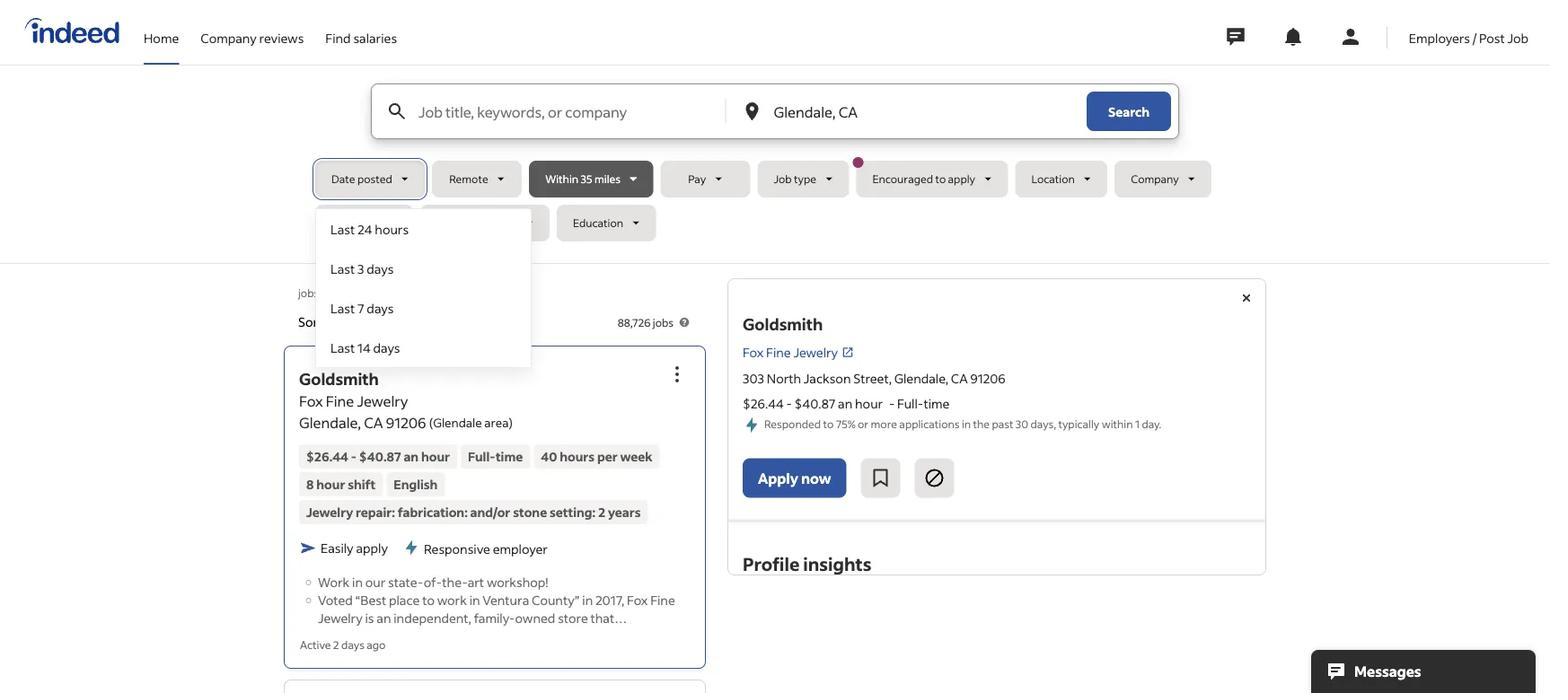 Task type: locate. For each thing, give the bounding box(es) containing it.
2 vertical spatial glendale,
[[299, 414, 361, 432]]

employers / post job
[[1410, 30, 1529, 46]]

0 horizontal spatial company
[[201, 30, 257, 46]]

goldsmith for goldsmith fox fine jewelry glendale, ca 91206 ( glendale area )
[[299, 369, 379, 389]]

jewelry down 8 hour shift
[[306, 504, 353, 521]]

1 vertical spatial jobs
[[653, 315, 674, 329]]

2017,
[[596, 592, 625, 608]]

jewelry down "voted"
[[318, 610, 363, 626]]

0 horizontal spatial job
[[774, 172, 792, 186]]

1 vertical spatial $26.44
[[306, 449, 349, 465]]

full-time
[[468, 449, 523, 465]]

1 vertical spatial goldsmith
[[299, 369, 379, 389]]

to up independent,
[[422, 592, 435, 608]]

time down )
[[496, 449, 523, 465]]

1 horizontal spatial full-
[[898, 396, 924, 412]]

hour down (
[[421, 449, 450, 465]]

30
[[1016, 417, 1029, 431]]

1 horizontal spatial hours
[[560, 449, 595, 465]]

1 vertical spatial to
[[823, 417, 834, 431]]

1 vertical spatial apply
[[356, 540, 388, 557]]

apply now button
[[743, 459, 847, 498]]

2 horizontal spatial to
[[936, 172, 946, 186]]

0 horizontal spatial $26.44
[[306, 449, 349, 465]]

$40.87
[[795, 396, 836, 412], [359, 449, 401, 465]]

family-
[[474, 610, 515, 626]]

)
[[509, 415, 513, 431]]

91206 inside goldsmith fox fine jewelry glendale, ca 91206 ( glendale area )
[[386, 414, 426, 432]]

days right 3
[[367, 261, 394, 277]]

2 horizontal spatial -
[[890, 396, 895, 412]]

menu containing last 24 hours
[[315, 208, 532, 368]]

1 horizontal spatial 91206
[[971, 371, 1006, 387]]

0 vertical spatial an
[[838, 396, 853, 412]]

apply right the encouraged
[[949, 172, 976, 186]]

apply up our
[[356, 540, 388, 557]]

$40.87 up shift
[[359, 449, 401, 465]]

1 horizontal spatial fine
[[651, 592, 675, 608]]

goldsmith button
[[299, 369, 379, 389]]

0 vertical spatial fine
[[767, 345, 791, 361]]

- up shift
[[351, 449, 357, 465]]

hours right 40
[[560, 449, 595, 465]]

full-
[[898, 396, 924, 412], [468, 449, 496, 465]]

ca inside goldsmith fox fine jewelry glendale, ca 91206 ( glendale area )
[[364, 414, 383, 432]]

88,726
[[618, 315, 651, 329]]

0 vertical spatial hours
[[375, 221, 409, 237]]

0 vertical spatial 91206
[[971, 371, 1006, 387]]

search button
[[1087, 92, 1172, 131]]

of-
[[424, 574, 442, 590]]

fine down goldsmith button at the left bottom of page
[[326, 392, 354, 410]]

2 vertical spatial to
[[422, 592, 435, 608]]

post
[[1480, 30, 1506, 46]]

profile insights
[[743, 552, 872, 576]]

day.
[[1142, 417, 1162, 431]]

0 vertical spatial $26.44
[[743, 396, 784, 412]]

jackson
[[804, 371, 851, 387]]

stone
[[513, 504, 547, 521]]

salaries
[[353, 30, 397, 46]]

full- up applications at right bottom
[[898, 396, 924, 412]]

0 horizontal spatial 2
[[333, 638, 339, 652]]

days for 7
[[367, 300, 394, 316]]

fox
[[743, 345, 764, 361], [299, 392, 323, 410], [627, 592, 648, 608]]

1 horizontal spatial goldsmith
[[743, 314, 823, 335]]

1 vertical spatial hour
[[421, 449, 450, 465]]

40
[[541, 449, 557, 465]]

1 vertical spatial 2
[[333, 638, 339, 652]]

0 horizontal spatial an
[[377, 610, 391, 626]]

jewelry down goldsmith button at the left bottom of page
[[357, 392, 408, 410]]

4 last from the top
[[331, 340, 355, 356]]

job
[[1508, 30, 1529, 46], [774, 172, 792, 186]]

1 horizontal spatial jobs
[[653, 315, 674, 329]]

hour for $26.44 - $40.87 an hour - full-time
[[855, 396, 883, 412]]

in left 2017,
[[583, 592, 593, 608]]

or
[[858, 417, 869, 431]]

- for $26.44 - $40.87 an hour - full-time
[[787, 396, 792, 412]]

2 left years on the left bottom
[[598, 504, 606, 521]]

location button
[[1016, 161, 1108, 198]]

0 vertical spatial to
[[936, 172, 946, 186]]

glendale, for goldsmith
[[299, 414, 361, 432]]

1 vertical spatial full-
[[468, 449, 496, 465]]

days right 7
[[367, 300, 394, 316]]

glendale,
[[333, 286, 379, 300], [895, 371, 949, 387], [299, 414, 361, 432]]

notifications unread count 0 image
[[1283, 26, 1305, 48]]

1 horizontal spatial -
[[787, 396, 792, 412]]

0 horizontal spatial hours
[[375, 221, 409, 237]]

2 vertical spatial ca
[[364, 414, 383, 432]]

$26.44 down 303
[[743, 396, 784, 412]]

days left the ago on the left
[[342, 638, 365, 652]]

- up responded
[[787, 396, 792, 412]]

company down search
[[1131, 172, 1180, 186]]

0 vertical spatial 2
[[598, 504, 606, 521]]

Edit location text field
[[771, 84, 1051, 138]]

8 hour shift
[[306, 477, 376, 493]]

0 vertical spatial ca
[[381, 286, 396, 300]]

0 horizontal spatial 91206
[[386, 414, 426, 432]]

within
[[546, 172, 579, 186]]

0 vertical spatial goldsmith
[[743, 314, 823, 335]]

encouraged to apply button
[[853, 157, 1009, 198]]

ca up $26.44 - $40.87 an hour
[[364, 414, 383, 432]]

employer
[[493, 541, 548, 557]]

1 vertical spatial $40.87
[[359, 449, 401, 465]]

1 vertical spatial fox
[[299, 392, 323, 410]]

fox fine jewelry link
[[743, 343, 855, 362]]

2 vertical spatial an
[[377, 610, 391, 626]]

apply inside dropdown button
[[949, 172, 976, 186]]

home link
[[144, 0, 179, 61]]

ca up the last 7 days
[[381, 286, 396, 300]]

24
[[358, 221, 373, 237]]

2 vertical spatial fox
[[627, 592, 648, 608]]

the
[[974, 417, 990, 431]]

an up 75%
[[838, 396, 853, 412]]

hour right "8"
[[317, 477, 345, 493]]

88,726 jobs
[[618, 315, 674, 329]]

1 vertical spatial hours
[[560, 449, 595, 465]]

goldsmith up fox fine jewelry
[[743, 314, 823, 335]]

area
[[485, 415, 509, 431]]

- for $26.44 - $40.87 an hour
[[351, 449, 357, 465]]

goldsmith inside goldsmith fox fine jewelry glendale, ca 91206 ( glendale area )
[[299, 369, 379, 389]]

1 horizontal spatial fox
[[627, 592, 648, 608]]

to for 75%
[[823, 417, 834, 431]]

search: Job title, keywords, or company text field
[[415, 84, 725, 138]]

2 vertical spatial fine
[[651, 592, 675, 608]]

sort
[[298, 314, 323, 330]]

to
[[936, 172, 946, 186], [823, 417, 834, 431], [422, 592, 435, 608]]

$26.44
[[743, 396, 784, 412], [306, 449, 349, 465]]

0 vertical spatial jobs
[[298, 286, 319, 300]]

company left reviews
[[201, 30, 257, 46]]

1 horizontal spatial hour
[[421, 449, 450, 465]]

days
[[367, 261, 394, 277], [367, 300, 394, 316], [373, 340, 400, 356], [342, 638, 365, 652]]

1 horizontal spatial apply
[[949, 172, 976, 186]]

fox inside goldsmith fox fine jewelry glendale, ca 91206 ( glendale area )
[[299, 392, 323, 410]]

1 last from the top
[[331, 221, 355, 237]]

None search field
[[315, 84, 1236, 368]]

1
[[1136, 417, 1140, 431]]

is
[[365, 610, 374, 626]]

last 7 days link
[[316, 288, 531, 328]]

2 horizontal spatial an
[[838, 396, 853, 412]]

91206 for goldsmith
[[386, 414, 426, 432]]

store
[[558, 610, 588, 626]]

pay button
[[661, 161, 751, 198]]

miles
[[595, 172, 621, 186]]

2 horizontal spatial hour
[[855, 396, 883, 412]]

0 horizontal spatial fine
[[326, 392, 354, 410]]

0 vertical spatial apply
[[949, 172, 976, 186]]

91206
[[971, 371, 1006, 387], [386, 414, 426, 432]]

(
[[429, 415, 433, 431]]

ca
[[381, 286, 396, 300], [951, 371, 968, 387], [364, 414, 383, 432]]

job right post
[[1508, 30, 1529, 46]]

0 vertical spatial job
[[1508, 30, 1529, 46]]

hours right 24
[[375, 221, 409, 237]]

1 vertical spatial fine
[[326, 392, 354, 410]]

glendale, up 7
[[333, 286, 379, 300]]

apply
[[758, 469, 799, 488]]

0 horizontal spatial goldsmith
[[299, 369, 379, 389]]

goldsmith
[[743, 314, 823, 335], [299, 369, 379, 389]]

fine inside work in our state-of-the-art workshop! voted "best place to work in ventura county" in 2017, fox fine jewelry is an independent, family-owned store that…
[[651, 592, 675, 608]]

relevance
[[346, 314, 405, 330]]

an for $26.44 - $40.87 an hour
[[404, 449, 419, 465]]

jobs
[[298, 286, 319, 300], [653, 315, 674, 329]]

jewelry inside goldsmith fox fine jewelry glendale, ca 91206 ( glendale area )
[[357, 392, 408, 410]]

days for 2
[[342, 638, 365, 652]]

1 horizontal spatial $26.44
[[743, 396, 784, 412]]

2 right active
[[333, 638, 339, 652]]

40 hours per week
[[541, 449, 653, 465]]

0 vertical spatial fox
[[743, 345, 764, 361]]

to left 75%
[[823, 417, 834, 431]]

glendale, up applications at right bottom
[[895, 371, 949, 387]]

reviews
[[259, 30, 304, 46]]

0 vertical spatial hour
[[855, 396, 883, 412]]

sort by: relevance
[[298, 314, 405, 330]]

1 vertical spatial job
[[774, 172, 792, 186]]

jewelry up jackson
[[794, 345, 838, 361]]

goldsmith down 14
[[299, 369, 379, 389]]

to right the encouraged
[[936, 172, 946, 186]]

91206 left (
[[386, 414, 426, 432]]

1 vertical spatial glendale,
[[895, 371, 949, 387]]

75%
[[836, 417, 856, 431]]

last down jobs in glendale, ca
[[331, 300, 355, 316]]

$26.44 up 8 hour shift
[[306, 449, 349, 465]]

workshop!
[[487, 574, 549, 590]]

an
[[838, 396, 853, 412], [404, 449, 419, 465], [377, 610, 391, 626]]

ca up responded to 75% or more applications in the past 30 days, typically within 1 day.
[[951, 371, 968, 387]]

days,
[[1031, 417, 1057, 431]]

company
[[201, 30, 257, 46], [1131, 172, 1180, 186]]

fine up north
[[767, 345, 791, 361]]

to inside work in our state-of-the-art workshop! voted "best place to work in ventura county" in 2017, fox fine jewelry is an independent, family-owned store that…
[[422, 592, 435, 608]]

last left 14
[[331, 340, 355, 356]]

an up english
[[404, 449, 419, 465]]

jobs up sort on the left
[[298, 286, 319, 300]]

1 horizontal spatial to
[[823, 417, 834, 431]]

1 horizontal spatial 2
[[598, 504, 606, 521]]

ventura
[[483, 592, 529, 608]]

glendale, for 303
[[895, 371, 949, 387]]

0 horizontal spatial time
[[496, 449, 523, 465]]

job type
[[774, 172, 817, 186]]

91206 up 'the'
[[971, 371, 1006, 387]]

voted
[[318, 592, 353, 608]]

fine right 2017,
[[651, 592, 675, 608]]

ca for 303
[[951, 371, 968, 387]]

3 last from the top
[[331, 300, 355, 316]]

1 vertical spatial 91206
[[386, 414, 426, 432]]

county"
[[532, 592, 580, 608]]

2 horizontal spatial fine
[[767, 345, 791, 361]]

state-
[[388, 574, 424, 590]]

an for $26.44 - $40.87 an hour - full-time
[[838, 396, 853, 412]]

glendale, inside goldsmith fox fine jewelry glendale, ca 91206 ( glendale area )
[[299, 414, 361, 432]]

$26.44 for $26.44 - $40.87 an hour
[[306, 449, 349, 465]]

full- down area
[[468, 449, 496, 465]]

days right 14
[[373, 340, 400, 356]]

last left 3
[[331, 261, 355, 277]]

1 horizontal spatial $40.87
[[795, 396, 836, 412]]

0 horizontal spatial -
[[351, 449, 357, 465]]

2 horizontal spatial fox
[[743, 345, 764, 361]]

hour up "or"
[[855, 396, 883, 412]]

- up more
[[890, 396, 895, 412]]

per
[[597, 449, 618, 465]]

art
[[468, 574, 484, 590]]

apply
[[949, 172, 976, 186], [356, 540, 388, 557]]

company inside dropdown button
[[1131, 172, 1180, 186]]

0 horizontal spatial fox
[[299, 392, 323, 410]]

0 horizontal spatial hour
[[317, 477, 345, 493]]

an inside work in our state-of-the-art workshop! voted "best place to work in ventura county" in 2017, fox fine jewelry is an independent, family-owned store that…
[[377, 610, 391, 626]]

0 vertical spatial $40.87
[[795, 396, 836, 412]]

2 last from the top
[[331, 261, 355, 277]]

$40.87 down jackson
[[795, 396, 836, 412]]

in left our
[[352, 574, 363, 590]]

0 vertical spatial company
[[201, 30, 257, 46]]

save this job image
[[870, 468, 892, 489]]

0 vertical spatial time
[[924, 396, 950, 412]]

an right is
[[377, 610, 391, 626]]

time up applications at right bottom
[[924, 396, 950, 412]]

fox down goldsmith button at the left bottom of page
[[299, 392, 323, 410]]

1 horizontal spatial an
[[404, 449, 419, 465]]

1 vertical spatial an
[[404, 449, 419, 465]]

fox up 303
[[743, 345, 764, 361]]

1 vertical spatial ca
[[951, 371, 968, 387]]

1 vertical spatial time
[[496, 449, 523, 465]]

$40.87 for $26.44 - $40.87 an hour
[[359, 449, 401, 465]]

0 horizontal spatial to
[[422, 592, 435, 608]]

job left the type
[[774, 172, 792, 186]]

last left 24
[[331, 221, 355, 237]]

glendale, down goldsmith button at the left bottom of page
[[299, 414, 361, 432]]

insights
[[804, 552, 872, 576]]

0 horizontal spatial $40.87
[[359, 449, 401, 465]]

to inside encouraged to apply dropdown button
[[936, 172, 946, 186]]

menu
[[315, 208, 532, 368]]

1 vertical spatial company
[[1131, 172, 1180, 186]]

responded to 75% or more applications in the past 30 days, typically within 1 day.
[[765, 417, 1162, 431]]

in
[[321, 286, 330, 300], [962, 417, 971, 431], [352, 574, 363, 590], [470, 592, 480, 608], [583, 592, 593, 608]]

jobs left help icon
[[653, 315, 674, 329]]

$26.44 - $40.87 an hour - full-time
[[743, 396, 950, 412]]

fox right 2017,
[[627, 592, 648, 608]]

1 horizontal spatial company
[[1131, 172, 1180, 186]]

0 horizontal spatial apply
[[356, 540, 388, 557]]

fox fine jewelry
[[743, 345, 838, 361]]

employers
[[1410, 30, 1471, 46]]



Task type: vqa. For each thing, say whether or not it's contained in the screenshot.
top The Jobs
yes



Task type: describe. For each thing, give the bounding box(es) containing it.
job inside popup button
[[774, 172, 792, 186]]

last for last 24 hours
[[331, 221, 355, 237]]

remote button
[[432, 161, 522, 198]]

posted
[[358, 172, 392, 186]]

1 horizontal spatial time
[[924, 396, 950, 412]]

company reviews link
[[201, 0, 304, 61]]

messages button
[[1312, 651, 1537, 694]]

last 7 days
[[331, 300, 394, 316]]

to for apply
[[936, 172, 946, 186]]

owned
[[515, 610, 556, 626]]

jewelry inside work in our state-of-the-art workshop! voted "best place to work in ventura county" in 2017, fox fine jewelry is an independent, family-owned store that…
[[318, 610, 363, 626]]

8
[[306, 477, 314, 493]]

find
[[326, 30, 351, 46]]

days for 14
[[373, 340, 400, 356]]

last 14 days link
[[316, 328, 531, 368]]

messages
[[1355, 663, 1422, 681]]

company reviews
[[201, 30, 304, 46]]

active 2 days ago
[[300, 638, 386, 652]]

0 horizontal spatial jobs
[[298, 286, 319, 300]]

help icon image
[[678, 315, 692, 330]]

in down art
[[470, 592, 480, 608]]

in left 'the'
[[962, 417, 971, 431]]

/
[[1473, 30, 1478, 46]]

work in our state-of-the-art workshop! voted "best place to work in ventura county" in 2017, fox fine jewelry is an independent, family-owned store that…
[[318, 574, 675, 626]]

independent,
[[394, 610, 472, 626]]

ago
[[367, 638, 386, 652]]

"best
[[355, 592, 387, 608]]

hours inside "last 24 hours" link
[[375, 221, 409, 237]]

date
[[332, 172, 355, 186]]

$40.87 for $26.44 - $40.87 an hour - full-time
[[795, 396, 836, 412]]

typically
[[1059, 417, 1100, 431]]

apply now
[[758, 469, 832, 488]]

goldsmith for goldsmith
[[743, 314, 823, 335]]

responsive
[[424, 541, 491, 557]]

0 horizontal spatial full-
[[468, 449, 496, 465]]

jewelry inside fox fine jewelry link
[[794, 345, 838, 361]]

active
[[300, 638, 331, 652]]

week
[[620, 449, 653, 465]]

home
[[144, 30, 179, 46]]

by:
[[325, 314, 342, 330]]

fox inside work in our state-of-the-art workshop! voted "best place to work in ventura county" in 2017, fox fine jewelry is an independent, family-owned store that…
[[627, 592, 648, 608]]

within 35 miles button
[[529, 161, 654, 198]]

that…
[[591, 610, 627, 626]]

encouraged
[[873, 172, 934, 186]]

$26.44 - $40.87 an hour
[[306, 449, 450, 465]]

account image
[[1340, 26, 1362, 48]]

last for last 14 days
[[331, 340, 355, 356]]

encouraged to apply
[[873, 172, 976, 186]]

hour for $26.44 - $40.87 an hour
[[421, 449, 450, 465]]

close job details image
[[1236, 288, 1258, 309]]

within
[[1102, 417, 1134, 431]]

education button
[[557, 205, 656, 242]]

pay
[[689, 172, 706, 186]]

company for company reviews
[[201, 30, 257, 46]]

7
[[358, 300, 364, 316]]

35
[[581, 172, 593, 186]]

past
[[992, 417, 1014, 431]]

job actions menu is collapsed image
[[667, 364, 688, 385]]

ca for goldsmith
[[364, 414, 383, 432]]

location
[[1032, 172, 1075, 186]]

the-
[[442, 574, 468, 590]]

days for 3
[[367, 261, 394, 277]]

education
[[573, 216, 624, 230]]

messages unread count 0 image
[[1225, 19, 1248, 55]]

last 14 days
[[331, 340, 400, 356]]

easily apply
[[321, 540, 388, 557]]

company for company
[[1131, 172, 1180, 186]]

none search field containing search
[[315, 84, 1236, 368]]

0 vertical spatial full-
[[898, 396, 924, 412]]

work
[[318, 574, 350, 590]]

job type button
[[758, 161, 849, 198]]

in up by:
[[321, 286, 330, 300]]

1 horizontal spatial job
[[1508, 30, 1529, 46]]

jewelry repair: fabrication: and/or stone setting: 2 years
[[306, 504, 641, 521]]

employers / post job link
[[1410, 0, 1529, 61]]

shift
[[348, 477, 376, 493]]

years
[[608, 504, 641, 521]]

3
[[358, 261, 364, 277]]

not interested image
[[924, 468, 946, 489]]

last for last 3 days
[[331, 261, 355, 277]]

company button
[[1115, 161, 1212, 198]]

remote
[[450, 172, 488, 186]]

2 vertical spatial hour
[[317, 477, 345, 493]]

menu inside search field
[[315, 208, 532, 368]]

date posted button
[[315, 161, 425, 198]]

0 vertical spatial glendale,
[[333, 286, 379, 300]]

responded
[[765, 417, 821, 431]]

type
[[794, 172, 817, 186]]

find salaries link
[[326, 0, 397, 61]]

jobs in glendale, ca
[[298, 286, 396, 300]]

find salaries
[[326, 30, 397, 46]]

date posted
[[332, 172, 392, 186]]

north
[[767, 371, 802, 387]]

goldsmith fox fine jewelry glendale, ca 91206 ( glendale area )
[[299, 369, 513, 432]]

91206 for 303
[[971, 371, 1006, 387]]

place
[[389, 592, 420, 608]]

glendale
[[433, 415, 482, 431]]

fine inside goldsmith fox fine jewelry glendale, ca 91206 ( glendale area )
[[326, 392, 354, 410]]

responsive employer
[[424, 541, 548, 557]]

14
[[358, 340, 371, 356]]

easily
[[321, 540, 354, 557]]

more
[[871, 417, 898, 431]]

our
[[365, 574, 386, 590]]

last for last 7 days
[[331, 300, 355, 316]]

last 24 hours link
[[316, 209, 531, 249]]

$26.44 for $26.44 - $40.87 an hour - full-time
[[743, 396, 784, 412]]



